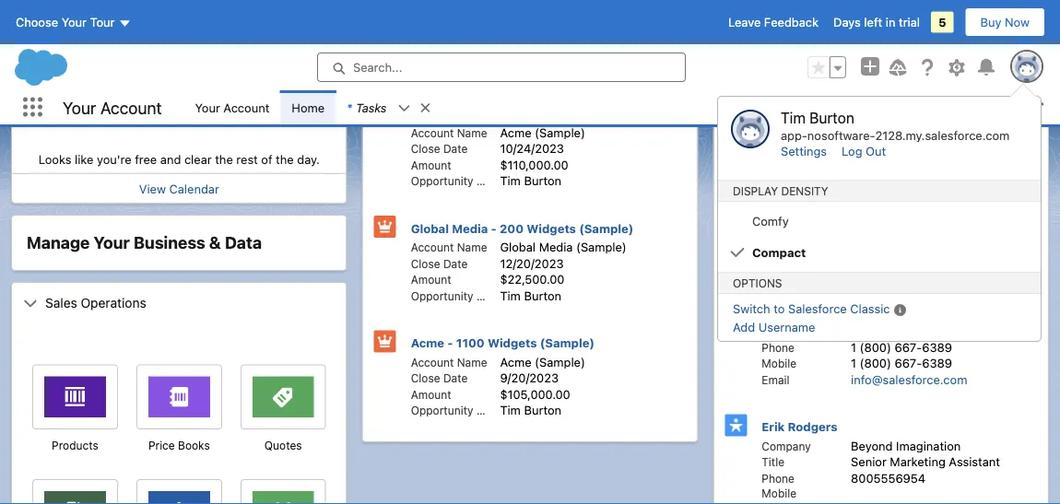 Task type: vqa. For each thing, say whether or not it's contained in the screenshot.
salesforce
yes



Task type: describe. For each thing, give the bounding box(es) containing it.
tim burton link
[[781, 109, 855, 126]]

recently-viewed opportunities (3)
[[374, 67, 596, 82]]

acme down acme - 1,200 widgets (sample)
[[500, 125, 532, 139]]

1,200
[[456, 107, 490, 120]]

global media (sample)
[[500, 240, 627, 254]]

667- for phone:
[[868, 24, 895, 38]]

switch to salesforce classic
[[733, 302, 891, 316]]

steele
[[795, 289, 832, 303]]

acme (sample) for 9/20/2023
[[500, 355, 586, 369]]

viewed for leads
[[786, 122, 833, 137]]

owner for $22,500.00
[[477, 290, 511, 303]]

switch
[[733, 302, 771, 316]]

days
[[834, 15, 861, 29]]

opportunity for $22,500.00
[[411, 290, 474, 303]]

display density
[[733, 184, 829, 197]]

biglife
[[851, 308, 890, 322]]

phone for erik
[[762, 472, 795, 485]]

view calendar link
[[139, 182, 219, 196]]

(3) for recently-viewed leads (3)
[[877, 122, 896, 137]]

source:
[[769, 65, 811, 79]]

2 mobile from the top
[[762, 357, 797, 370]]

amount for acme - 1,200 widgets (sample)
[[411, 159, 452, 172]]

beyond imagination
[[851, 439, 961, 453]]

assistant
[[949, 455, 1001, 469]]

books
[[178, 439, 210, 452]]

close date for acme - 1100 widgets (sample)
[[411, 372, 468, 385]]

in
[[886, 15, 896, 29]]

free
[[135, 152, 157, 166]]

(800) for mobile
[[860, 357, 892, 370]]

9/20/2023
[[500, 371, 559, 385]]

200
[[500, 221, 524, 235]]

global media - 200 widgets (sample)
[[411, 221, 634, 235]]

title for erik rodgers
[[762, 456, 785, 469]]

choose
[[16, 15, 58, 29]]

log out link
[[842, 144, 887, 158]]

john
[[762, 289, 792, 303]]

1100
[[456, 336, 485, 350]]

sales
[[45, 295, 77, 310]]

looks
[[39, 152, 71, 166]]

days left in trial
[[834, 15, 921, 29]]

quotes button
[[241, 437, 326, 454]]

account name for -
[[411, 241, 487, 254]]

6389 for phone
[[923, 340, 953, 354]]

app-
[[781, 128, 808, 142]]

choose your tour button
[[15, 7, 132, 37]]

tasks
[[356, 101, 387, 114]]

tim for acme - 1100 widgets (sample)
[[500, 404, 521, 417]]

account inside list
[[224, 101, 270, 114]]

close for acme - 1100 widgets (sample)
[[411, 372, 440, 385]]

senior for senior marketing assistant
[[851, 455, 887, 469]]

global for global media (sample)
[[500, 240, 536, 254]]

add username link
[[733, 320, 816, 334]]

info@salesforce.com link for email
[[851, 373, 968, 386]]

business
[[134, 233, 205, 253]]

0 horizontal spatial your account
[[63, 98, 162, 117]]

leads
[[836, 122, 874, 137]]

display
[[733, 184, 779, 197]]

title for john steele (sample)
[[762, 325, 785, 338]]

add
[[733, 320, 756, 334]]

add username
[[733, 320, 816, 334]]

leave feedback
[[729, 15, 819, 29]]

burton inside mr. tim burton company title phone mobile email
[[809, 162, 850, 176]]

day.
[[297, 152, 320, 166]]

mr.
[[762, 162, 781, 176]]

lead source:
[[738, 65, 811, 79]]

company inside mr. tim burton company title phone mobile email
[[762, 182, 811, 195]]

owner for $105,000.00
[[477, 404, 511, 417]]

leave
[[729, 15, 761, 29]]

standard order image
[[163, 492, 196, 505]]

owner for $110,000.00
[[477, 175, 511, 188]]

buy now button
[[965, 7, 1046, 37]]

operations
[[81, 295, 146, 310]]

clear
[[184, 152, 212, 166]]

buy now
[[981, 15, 1030, 29]]

tim for acme - 1,200 widgets (sample)
[[500, 174, 521, 188]]

name for -
[[457, 241, 487, 254]]

close for global media - 200 widgets (sample)
[[411, 257, 440, 270]]

2 horizontal spatial text default image
[[419, 101, 432, 114]]

12/20/2023
[[500, 256, 564, 270]]

standard product2 image
[[59, 377, 91, 414]]

$22,500.00
[[500, 273, 565, 286]]

2128.my.salesforce.com
[[876, 128, 1010, 142]]

list containing your account
[[184, 90, 1061, 125]]

acme - 1100 widgets (sample)
[[411, 336, 595, 350]]

home link
[[281, 90, 336, 125]]

burton for global media - 200 widgets (sample)
[[524, 289, 562, 303]]

667- for mobile
[[895, 357, 923, 370]]

leave feedback link
[[729, 15, 819, 29]]

1 horizontal spatial text default image
[[398, 102, 411, 115]]

search... button
[[317, 53, 686, 82]]

feedback
[[765, 15, 819, 29]]

imagination
[[897, 439, 961, 453]]

classic
[[851, 302, 891, 316]]

density options list
[[719, 206, 1041, 269]]

* tasks
[[347, 101, 387, 114]]

name for 1,200
[[457, 126, 487, 139]]

universal technologies
[[824, 38, 953, 52]]

your up like
[[63, 98, 96, 117]]

standard pricebook2 image
[[163, 377, 196, 414]]

tim for global media - 200 widgets (sample)
[[500, 289, 521, 303]]

standard quote image
[[267, 377, 300, 414]]

1 (800) 667-6389 for mobile
[[851, 357, 953, 370]]

comfy
[[753, 214, 789, 228]]

advertisement
[[824, 65, 905, 79]]

company:
[[738, 38, 795, 52]]

data
[[225, 233, 262, 253]]

3 mobile from the top
[[762, 487, 797, 500]]

info@salesforce.com link for email:
[[824, 10, 941, 24]]

media for -
[[452, 221, 488, 235]]

1 vertical spatial -
[[491, 221, 497, 235]]

tour
[[90, 15, 115, 29]]

close for acme - 1,200 widgets (sample)
[[411, 143, 440, 155]]

close date for acme - 1,200 widgets (sample)
[[411, 143, 468, 155]]

(800) for phone:
[[833, 24, 865, 38]]

standard forecasting3 image
[[267, 492, 300, 505]]

email:
[[738, 10, 772, 24]]

your inside "choose your tour" popup button
[[61, 15, 87, 29]]

*
[[347, 101, 352, 114]]

tim burton app-nosoftware-2128.my.salesforce.com
[[781, 109, 1010, 142]]

1 (800) 667-6389 for phone
[[851, 340, 953, 354]]

view
[[139, 182, 166, 196]]

recently- for recently-viewed leads (3)
[[725, 122, 786, 137]]

opportunity owner for $105,000.00
[[411, 404, 511, 417]]

of
[[261, 152, 273, 166]]

recently-viewed leads (3)
[[725, 122, 896, 137]]

acme (sample) for 10/24/2023
[[500, 125, 586, 139]]

your right manage
[[94, 233, 130, 253]]

widgets for 1,200
[[493, 107, 543, 120]]

mr. tim burton company title phone mobile email
[[762, 162, 850, 256]]

out
[[866, 144, 887, 158]]

senior marketing assistant
[[851, 455, 1001, 469]]

trial
[[899, 15, 921, 29]]

opportunities
[[485, 67, 573, 82]]

&
[[209, 233, 221, 253]]

view calendar
[[139, 182, 219, 196]]



Task type: locate. For each thing, give the bounding box(es) containing it.
you're
[[97, 152, 132, 166]]

2 title from the top
[[762, 325, 785, 338]]

0 vertical spatial opportunity owner
[[411, 175, 511, 188]]

lead status:
[[738, 52, 808, 65]]

1 vertical spatial info@salesforce.com link
[[851, 373, 968, 386]]

1 vertical spatial opportunity
[[411, 290, 474, 303]]

1 horizontal spatial the
[[276, 152, 294, 166]]

the right of
[[276, 152, 294, 166]]

0 vertical spatial 6389
[[895, 24, 925, 38]]

tim burton
[[500, 174, 562, 188], [500, 289, 562, 303], [500, 404, 562, 417]]

3 owner from the top
[[477, 404, 511, 417]]

1 vertical spatial phone
[[762, 341, 795, 354]]

1 horizontal spatial your account
[[195, 101, 270, 114]]

0 vertical spatial close
[[411, 143, 440, 155]]

1 vertical spatial viewed
[[786, 122, 833, 137]]

email inside mr. tim burton company title phone mobile email
[[762, 243, 790, 256]]

rodgers
[[788, 420, 838, 434]]

2 vertical spatial 1
[[851, 357, 857, 370]]

account name down 1,200
[[411, 126, 487, 139]]

name down global media - 200 widgets (sample)
[[457, 241, 487, 254]]

phone down erik
[[762, 472, 795, 485]]

2 owner from the top
[[477, 290, 511, 303]]

density
[[782, 184, 829, 197]]

like
[[75, 152, 94, 166]]

lead
[[738, 52, 765, 65], [738, 65, 765, 79]]

2 acme (sample) from the top
[[500, 355, 586, 369]]

2 vertical spatial close
[[411, 372, 440, 385]]

2 vertical spatial owner
[[477, 404, 511, 417]]

mobile down display density
[[762, 227, 797, 240]]

widgets up global media (sample)
[[527, 221, 576, 235]]

667-
[[868, 24, 895, 38], [895, 340, 923, 354], [895, 357, 923, 370]]

your account
[[63, 98, 162, 117], [195, 101, 270, 114]]

tim burton for $110,000.00
[[500, 174, 562, 188]]

5
[[939, 15, 947, 29]]

text default image left sales
[[23, 296, 38, 311]]

phone down display density
[[762, 212, 795, 225]]

senior down biglife
[[851, 324, 887, 338]]

0 vertical spatial account name
[[411, 126, 487, 139]]

1 vertical spatial name
[[457, 241, 487, 254]]

2 amount from the top
[[411, 273, 452, 286]]

2 opportunity from the top
[[411, 290, 474, 303]]

date down 1,200
[[444, 143, 468, 155]]

opportunity for $110,000.00
[[411, 175, 474, 188]]

opportunity owner down "1100"
[[411, 404, 511, 417]]

1 vertical spatial close date
[[411, 257, 468, 270]]

company down erik
[[762, 440, 811, 453]]

2 the from the left
[[276, 152, 294, 166]]

price books
[[148, 439, 210, 452]]

opportunity owner for $22,500.00
[[411, 290, 511, 303]]

0 vertical spatial media
[[452, 221, 488, 235]]

name
[[457, 126, 487, 139], [457, 241, 487, 254], [457, 356, 487, 369]]

2 email from the top
[[762, 374, 790, 386]]

media left "200"
[[452, 221, 488, 235]]

- for 1100
[[448, 336, 453, 350]]

your inside the your account link
[[195, 101, 220, 114]]

tim burton for $105,000.00
[[500, 404, 562, 417]]

(3) for recently-viewed opportunities (3)
[[576, 67, 596, 82]]

0 vertical spatial recently-
[[374, 67, 435, 82]]

1 vertical spatial (800)
[[860, 340, 892, 354]]

date for -
[[444, 257, 468, 270]]

0 vertical spatial owner
[[477, 175, 511, 188]]

tim burton down $110,000.00
[[500, 174, 562, 188]]

quotes
[[265, 439, 302, 452]]

opportunity down 1,200
[[411, 175, 474, 188]]

1 for phone:
[[824, 24, 830, 38]]

opportunity owner down 1,200
[[411, 175, 511, 188]]

0 horizontal spatial (3)
[[576, 67, 596, 82]]

close date up "1100"
[[411, 257, 468, 270]]

technologies
[[879, 38, 953, 52]]

1 (800) 667-6389 for phone:
[[824, 24, 925, 38]]

text default image inside sales operations dropdown button
[[23, 296, 38, 311]]

options
[[733, 277, 783, 290]]

burton inside the tim burton app-nosoftware-2128.my.salesforce.com
[[810, 109, 855, 126]]

to
[[774, 302, 785, 316]]

account for acme - 1,200 widgets (sample)
[[411, 126, 454, 139]]

2 vertical spatial tim burton
[[500, 404, 562, 417]]

1 opportunity from the top
[[411, 175, 474, 188]]

0 vertical spatial -
[[448, 107, 453, 120]]

acme left 1,200
[[411, 107, 445, 120]]

lead down company:
[[738, 65, 765, 79]]

username
[[759, 320, 816, 334]]

title down the to in the bottom of the page
[[762, 325, 785, 338]]

your account up rest
[[195, 101, 270, 114]]

0 vertical spatial (3)
[[576, 67, 596, 82]]

tim burton for $22,500.00
[[500, 289, 562, 303]]

1 horizontal spatial global
[[500, 240, 536, 254]]

1 vertical spatial info@salesforce.com
[[851, 373, 968, 386]]

burton down $110,000.00
[[524, 174, 562, 188]]

1 company from the top
[[762, 182, 811, 195]]

date for 1100
[[444, 372, 468, 385]]

1 vertical spatial date
[[444, 257, 468, 270]]

your up clear
[[195, 101, 220, 114]]

- left "1100"
[[448, 336, 453, 350]]

0 horizontal spatial recently-
[[374, 67, 435, 82]]

0 vertical spatial acme (sample)
[[500, 125, 586, 139]]

$105,000.00
[[500, 387, 571, 401]]

info@salesforce.com link down vp
[[851, 373, 968, 386]]

erik rodgers
[[762, 420, 838, 434]]

email down comfy at right
[[762, 243, 790, 256]]

the
[[215, 152, 233, 166], [276, 152, 294, 166]]

opportunity owner
[[411, 175, 511, 188], [411, 290, 511, 303], [411, 404, 511, 417]]

date down "1100"
[[444, 372, 468, 385]]

rest
[[236, 152, 258, 166]]

info@salesforce.com link
[[824, 10, 941, 24], [851, 373, 968, 386]]

close date down "1100"
[[411, 372, 468, 385]]

global down global media - 200 widgets (sample)
[[500, 240, 536, 254]]

company for john
[[762, 309, 811, 322]]

opportunity down "1100"
[[411, 404, 474, 417]]

2 vertical spatial name
[[457, 356, 487, 369]]

email
[[762, 243, 790, 256], [762, 374, 790, 386]]

lead down phone:
[[738, 52, 765, 65]]

(800) for phone
[[860, 340, 892, 354]]

1 vertical spatial title
[[762, 325, 785, 338]]

acme (sample) up 10/24/2023
[[500, 125, 586, 139]]

list item
[[336, 90, 440, 125]]

(3)
[[576, 67, 596, 82], [877, 122, 896, 137]]

mobile
[[762, 227, 797, 240], [762, 357, 797, 370], [762, 487, 797, 500]]

1 close from the top
[[411, 143, 440, 155]]

0 vertical spatial 1 (800) 667-6389
[[824, 24, 925, 38]]

close date down 1,200
[[411, 143, 468, 155]]

0 vertical spatial phone
[[762, 212, 795, 225]]

account up 'free'
[[100, 98, 162, 117]]

amount for acme - 1100 widgets (sample)
[[411, 388, 452, 401]]

senior down beyond
[[851, 455, 887, 469]]

account for global media - 200 widgets (sample)
[[411, 241, 454, 254]]

1 vertical spatial amount
[[411, 273, 452, 286]]

1 vertical spatial 1
[[851, 340, 857, 354]]

2 date from the top
[[444, 257, 468, 270]]

1 mobile from the top
[[762, 227, 797, 240]]

vp
[[890, 324, 906, 338]]

2 vertical spatial (800)
[[860, 357, 892, 370]]

list item containing *
[[336, 90, 440, 125]]

3 company from the top
[[762, 440, 811, 453]]

name down "1100"
[[457, 356, 487, 369]]

1 vertical spatial 1 (800) 667-6389
[[851, 340, 953, 354]]

products button
[[32, 437, 118, 454]]

1 for mobile
[[851, 357, 857, 370]]

account name for 1100
[[411, 356, 487, 369]]

account for acme - 1100 widgets (sample)
[[411, 356, 454, 369]]

1 vertical spatial global
[[500, 240, 536, 254]]

viewed
[[435, 67, 482, 82], [786, 122, 833, 137]]

2 vertical spatial phone
[[762, 472, 795, 485]]

1 name from the top
[[457, 126, 487, 139]]

now
[[1005, 15, 1030, 29]]

1 vertical spatial senior
[[851, 455, 887, 469]]

lead for lead source:
[[738, 65, 765, 79]]

2 tim burton from the top
[[500, 289, 562, 303]]

2 vertical spatial account name
[[411, 356, 487, 369]]

0 vertical spatial company
[[762, 182, 811, 195]]

0 vertical spatial close date
[[411, 143, 468, 155]]

1 owner from the top
[[477, 175, 511, 188]]

widgets up 9/20/2023
[[488, 336, 537, 350]]

info@salesforce.com down vp
[[851, 373, 968, 386]]

acme up 9/20/2023
[[500, 355, 532, 369]]

your account link
[[184, 90, 281, 125]]

1 acme (sample) from the top
[[500, 125, 586, 139]]

2 close from the top
[[411, 257, 440, 270]]

name down 1,200
[[457, 126, 487, 139]]

burton down $22,500.00 at the bottom of the page
[[524, 289, 562, 303]]

2 lead from the top
[[738, 65, 765, 79]]

company down john at the bottom right
[[762, 309, 811, 322]]

0 vertical spatial 1
[[824, 24, 830, 38]]

1 horizontal spatial media
[[539, 240, 573, 254]]

burton down $105,000.00
[[524, 404, 562, 417]]

- left "200"
[[491, 221, 497, 235]]

your account up you're
[[63, 98, 162, 117]]

widgets up 10/24/2023
[[493, 107, 543, 120]]

account name down "1100"
[[411, 356, 487, 369]]

1 opportunity owner from the top
[[411, 175, 511, 188]]

2 vertical spatial mobile
[[762, 487, 797, 500]]

0 vertical spatial info@salesforce.com
[[824, 10, 941, 24]]

opportunity up "1100"
[[411, 290, 474, 303]]

company down mr.
[[762, 182, 811, 195]]

burton
[[810, 109, 855, 126], [809, 162, 850, 176], [524, 174, 562, 188], [524, 289, 562, 303], [524, 404, 562, 417]]

settings link
[[781, 144, 827, 158]]

search...
[[353, 60, 403, 74]]

0 horizontal spatial media
[[452, 221, 488, 235]]

- left 1,200
[[448, 107, 453, 120]]

media for (sample)
[[539, 240, 573, 254]]

tim down $105,000.00
[[500, 404, 521, 417]]

6389 for mobile
[[923, 357, 953, 370]]

account down global media - 200 widgets (sample)
[[411, 241, 454, 254]]

1 account name from the top
[[411, 126, 487, 139]]

tim down settings link
[[784, 162, 806, 176]]

1 vertical spatial company
[[762, 309, 811, 322]]

date for 1,200
[[444, 143, 468, 155]]

tim down $110,000.00
[[500, 174, 521, 188]]

account down acme - 1,200 widgets (sample)
[[411, 126, 454, 139]]

2 vertical spatial amount
[[411, 388, 452, 401]]

0 horizontal spatial text default image
[[23, 296, 38, 311]]

1 vertical spatial tim burton
[[500, 289, 562, 303]]

1
[[824, 24, 830, 38], [851, 340, 857, 354], [851, 357, 857, 370]]

0 vertical spatial opportunity
[[411, 175, 474, 188]]

viewed for opportunities
[[435, 67, 482, 82]]

2 name from the top
[[457, 241, 487, 254]]

2 vertical spatial close date
[[411, 372, 468, 385]]

1 senior from the top
[[851, 324, 887, 338]]

date down global media - 200 widgets (sample)
[[444, 257, 468, 270]]

acme - 1,200 widgets (sample)
[[411, 107, 600, 120]]

1 phone from the top
[[762, 212, 795, 225]]

6389 for phone:
[[895, 24, 925, 38]]

the left rest
[[215, 152, 233, 166]]

viewed up 1,200
[[435, 67, 482, 82]]

owner down $105,000.00
[[477, 404, 511, 417]]

recently- for recently-viewed opportunities (3)
[[374, 67, 435, 82]]

acme (sample) up 9/20/2023
[[500, 355, 586, 369]]

close date
[[411, 143, 468, 155], [411, 257, 468, 270], [411, 372, 468, 385]]

sales operations
[[45, 295, 146, 310]]

2 vertical spatial -
[[448, 336, 453, 350]]

1 vertical spatial account name
[[411, 241, 487, 254]]

company
[[762, 182, 811, 195], [762, 309, 811, 322], [762, 440, 811, 453]]

3 close from the top
[[411, 372, 440, 385]]

1 vertical spatial widgets
[[527, 221, 576, 235]]

1 horizontal spatial viewed
[[786, 122, 833, 137]]

calendar
[[169, 182, 219, 196]]

amount for global media - 200 widgets (sample)
[[411, 273, 452, 286]]

new
[[824, 52, 849, 65]]

1 horizontal spatial recently-
[[725, 122, 786, 137]]

info@salesforce.com
[[824, 10, 941, 24], [851, 373, 968, 386]]

products
[[52, 439, 99, 452]]

account down acme - 1100 widgets (sample)
[[411, 356, 454, 369]]

title
[[762, 197, 785, 210], [762, 325, 785, 338], [762, 456, 785, 469]]

1 vertical spatial media
[[539, 240, 573, 254]]

group
[[808, 56, 847, 78]]

0 vertical spatial email
[[762, 243, 790, 256]]

667- for phone
[[895, 340, 923, 354]]

viewed up settings
[[786, 122, 833, 137]]

8005556954
[[851, 471, 926, 485]]

buy
[[981, 15, 1002, 29]]

1 close date from the top
[[411, 143, 468, 155]]

opportunity owner up "1100"
[[411, 290, 511, 303]]

manage your business & data
[[27, 233, 262, 253]]

and
[[160, 152, 181, 166]]

email up erik
[[762, 374, 790, 386]]

text default image
[[419, 101, 432, 114], [398, 102, 411, 115], [23, 296, 38, 311]]

1 tim burton from the top
[[500, 174, 562, 188]]

tim burton down $105,000.00
[[500, 404, 562, 417]]

1 lead from the top
[[738, 52, 765, 65]]

account name
[[411, 126, 487, 139], [411, 241, 487, 254], [411, 356, 487, 369]]

3 title from the top
[[762, 456, 785, 469]]

title up comfy at right
[[762, 197, 785, 210]]

lead for lead status:
[[738, 52, 765, 65]]

2 vertical spatial opportunity
[[411, 404, 474, 417]]

tim burton down $22,500.00 at the bottom of the page
[[500, 289, 562, 303]]

3 opportunity owner from the top
[[411, 404, 511, 417]]

info@salesforce.com for email:
[[824, 10, 941, 24]]

(3) right opportunities
[[576, 67, 596, 82]]

widgets for 1100
[[488, 336, 537, 350]]

1 vertical spatial opportunity owner
[[411, 290, 511, 303]]

info@salesforce.com for email
[[851, 373, 968, 386]]

text default image right 'tasks'
[[398, 102, 411, 115]]

tim inside mr. tim burton company title phone mobile email
[[784, 162, 806, 176]]

3 close date from the top
[[411, 372, 468, 385]]

0 vertical spatial mobile
[[762, 227, 797, 240]]

0 vertical spatial info@salesforce.com link
[[824, 10, 941, 24]]

2 vertical spatial opportunity owner
[[411, 404, 511, 417]]

recently-
[[374, 67, 435, 82], [725, 122, 786, 137]]

1 title from the top
[[762, 197, 785, 210]]

(3) up out
[[877, 122, 896, 137]]

global left "200"
[[411, 221, 449, 235]]

2 opportunity owner from the top
[[411, 290, 511, 303]]

nosoftware-
[[808, 128, 876, 142]]

2 vertical spatial company
[[762, 440, 811, 453]]

media
[[452, 221, 488, 235], [539, 240, 573, 254]]

close date for global media - 200 widgets (sample)
[[411, 257, 468, 270]]

phone down add username link
[[762, 341, 795, 354]]

tim down $22,500.00 at the bottom of the page
[[500, 289, 521, 303]]

3 tim burton from the top
[[500, 404, 562, 417]]

acme left "1100"
[[411, 336, 445, 350]]

title down erik
[[762, 456, 785, 469]]

opportunity owner for $110,000.00
[[411, 175, 511, 188]]

3 name from the top
[[457, 356, 487, 369]]

0 horizontal spatial viewed
[[435, 67, 482, 82]]

choose your tour
[[16, 15, 115, 29]]

0 vertical spatial date
[[444, 143, 468, 155]]

0 vertical spatial senior
[[851, 324, 887, 338]]

2 company from the top
[[762, 309, 811, 322]]

mobile inside mr. tim burton company title phone mobile email
[[762, 227, 797, 240]]

10/24/2023
[[500, 142, 564, 155]]

tim inside the tim burton app-nosoftware-2128.my.salesforce.com
[[781, 109, 806, 126]]

text default image left 1,200
[[419, 101, 432, 114]]

company for erik
[[762, 440, 811, 453]]

standard contract image
[[59, 492, 91, 505]]

1 vertical spatial mobile
[[762, 357, 797, 370]]

salesforce
[[789, 302, 847, 316]]

0 vertical spatial 667-
[[868, 24, 895, 38]]

0 vertical spatial viewed
[[435, 67, 482, 82]]

0 vertical spatial widgets
[[493, 107, 543, 120]]

1 vertical spatial (3)
[[877, 122, 896, 137]]

1 the from the left
[[215, 152, 233, 166]]

burton for acme - 1,200 widgets (sample)
[[524, 174, 562, 188]]

your left tour
[[61, 15, 87, 29]]

comfy button
[[719, 206, 1041, 237]]

manage
[[27, 233, 90, 253]]

0 vertical spatial (800)
[[833, 24, 865, 38]]

1 vertical spatial owner
[[477, 290, 511, 303]]

3 amount from the top
[[411, 388, 452, 401]]

2 vertical spatial title
[[762, 456, 785, 469]]

widgets
[[493, 107, 543, 120], [527, 221, 576, 235], [488, 336, 537, 350]]

0 vertical spatial title
[[762, 197, 785, 210]]

universal
[[824, 38, 876, 52]]

senior vp
[[851, 324, 906, 338]]

0 vertical spatial tim burton
[[500, 174, 562, 188]]

0 vertical spatial global
[[411, 221, 449, 235]]

title inside mr. tim burton company title phone mobile email
[[762, 197, 785, 210]]

info@salesforce.com up universal technologies
[[824, 10, 941, 24]]

1 vertical spatial acme (sample)
[[500, 355, 586, 369]]

owner
[[477, 175, 511, 188], [477, 290, 511, 303], [477, 404, 511, 417]]

account name for 1,200
[[411, 126, 487, 139]]

owner down $22,500.00 at the bottom of the page
[[477, 290, 511, 303]]

1 vertical spatial 667-
[[895, 340, 923, 354]]

name for 1100
[[457, 356, 487, 369]]

2 phone from the top
[[762, 341, 795, 354]]

3 account name from the top
[[411, 356, 487, 369]]

- for 1,200
[[448, 107, 453, 120]]

acme (sample)
[[500, 125, 586, 139], [500, 355, 586, 369]]

mobile down add username link
[[762, 357, 797, 370]]

tim up the app-
[[781, 109, 806, 126]]

recently- up mr.
[[725, 122, 786, 137]]

phone:
[[738, 24, 777, 38]]

marketing
[[890, 455, 946, 469]]

burton down log
[[809, 162, 850, 176]]

account up rest
[[224, 101, 270, 114]]

2 senior from the top
[[851, 455, 887, 469]]

2 vertical spatial 1 (800) 667-6389
[[851, 357, 953, 370]]

erik
[[762, 420, 785, 434]]

1 vertical spatial close
[[411, 257, 440, 270]]

2 vertical spatial widgets
[[488, 336, 537, 350]]

2 close date from the top
[[411, 257, 468, 270]]

(sample)
[[546, 107, 600, 120], [535, 125, 586, 139], [579, 221, 634, 235], [577, 240, 627, 254], [835, 289, 890, 303], [540, 336, 595, 350], [535, 355, 586, 369]]

0 horizontal spatial the
[[215, 152, 233, 166]]

mobile down erik
[[762, 487, 797, 500]]

3 opportunity from the top
[[411, 404, 474, 417]]

1 amount from the top
[[411, 159, 452, 172]]

$110,000.00
[[500, 158, 569, 172]]

0 vertical spatial amount
[[411, 159, 452, 172]]

2 vertical spatial 667-
[[895, 357, 923, 370]]

phone for john
[[762, 341, 795, 354]]

list
[[184, 90, 1061, 125]]

1 vertical spatial recently-
[[725, 122, 786, 137]]

settings
[[781, 144, 827, 158]]

1 vertical spatial 6389
[[923, 340, 953, 354]]

0 vertical spatial name
[[457, 126, 487, 139]]

3 date from the top
[[444, 372, 468, 385]]

account name down global media - 200 widgets (sample)
[[411, 241, 487, 254]]

burton up nosoftware- at the right top of page
[[810, 109, 855, 126]]

recently- up 'tasks'
[[374, 67, 435, 82]]

1 vertical spatial email
[[762, 374, 790, 386]]

tim
[[781, 109, 806, 126], [784, 162, 806, 176], [500, 174, 521, 188], [500, 289, 521, 303], [500, 404, 521, 417]]

1 email from the top
[[762, 243, 790, 256]]

global for global media - 200 widgets (sample)
[[411, 221, 449, 235]]

senior for senior vp
[[851, 324, 887, 338]]

media up 12/20/2023
[[539, 240, 573, 254]]

2 vertical spatial 6389
[[923, 357, 953, 370]]

info@salesforce.com link up universal technologies
[[824, 10, 941, 24]]

account
[[100, 98, 162, 117], [224, 101, 270, 114], [411, 126, 454, 139], [411, 241, 454, 254], [411, 356, 454, 369]]

phone inside mr. tim burton company title phone mobile email
[[762, 212, 795, 225]]

global
[[411, 221, 449, 235], [500, 240, 536, 254]]

owner down $110,000.00
[[477, 175, 511, 188]]

2 vertical spatial date
[[444, 372, 468, 385]]

burton for acme - 1100 widgets (sample)
[[524, 404, 562, 417]]

0 horizontal spatial global
[[411, 221, 449, 235]]

close
[[411, 143, 440, 155], [411, 257, 440, 270], [411, 372, 440, 385]]

1 horizontal spatial (3)
[[877, 122, 896, 137]]

2 account name from the top
[[411, 241, 487, 254]]

opportunity for $105,000.00
[[411, 404, 474, 417]]

3 phone from the top
[[762, 472, 795, 485]]

1 date from the top
[[444, 143, 468, 155]]

1 for phone
[[851, 340, 857, 354]]



